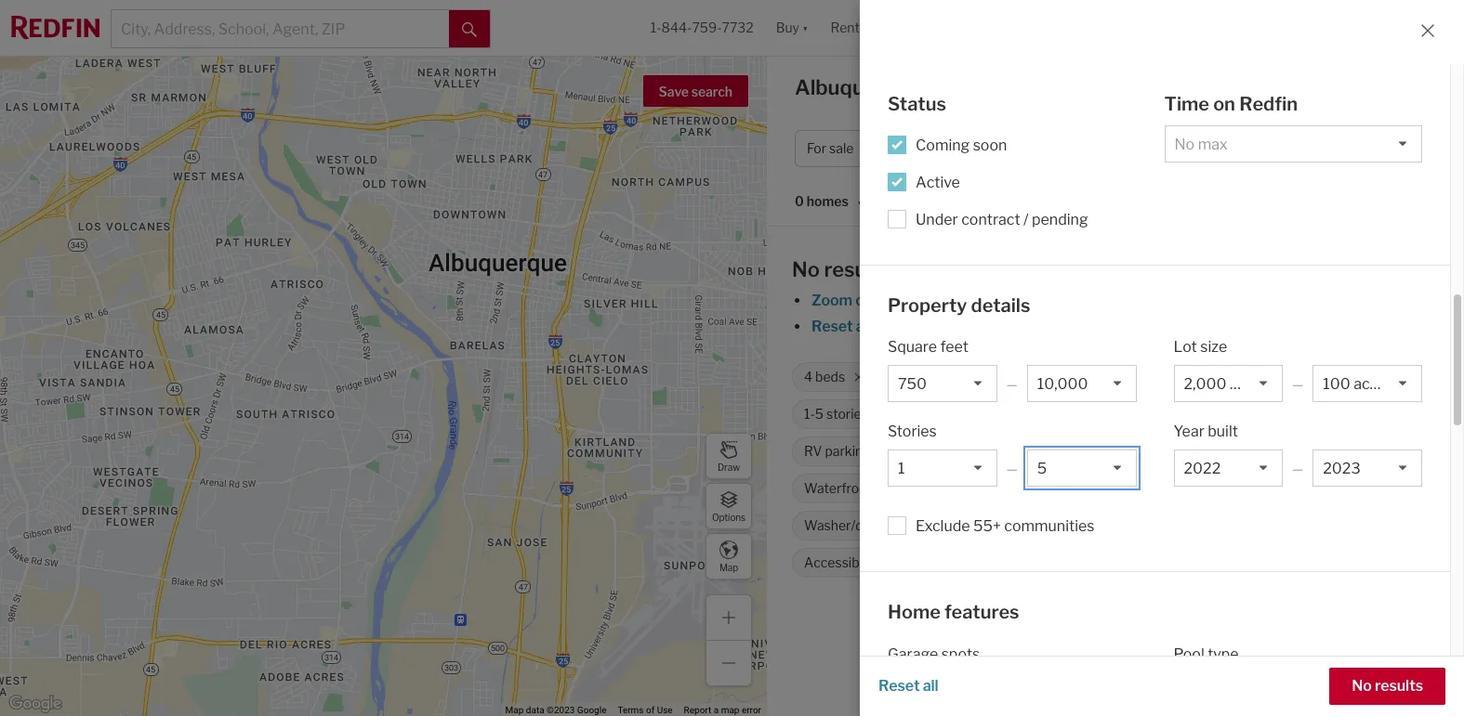 Task type: describe. For each thing, give the bounding box(es) containing it.
map region
[[0, 0, 947, 717]]

4 bd / 4+ ba button
[[1105, 130, 1223, 167]]

0 horizontal spatial no results
[[792, 258, 892, 282]]

lot
[[1300, 370, 1315, 385]]

insights
[[1286, 81, 1343, 99]]

844-
[[662, 20, 692, 36]]

results inside no results button
[[1375, 678, 1424, 696]]

pool
[[1174, 646, 1205, 663]]

reset inside zoom out reset all filters
[[812, 318, 853, 336]]

type for home type
[[1035, 141, 1062, 157]]

save search
[[659, 84, 733, 99]]

square feet
[[888, 338, 969, 356]]

terms of use
[[618, 706, 673, 716]]

sort
[[871, 194, 899, 210]]

2022-
[[949, 407, 986, 423]]

0 horizontal spatial results
[[824, 258, 892, 282]]

google
[[577, 706, 607, 716]]

have
[[1035, 481, 1066, 497]]

coming soon
[[916, 136, 1007, 154]]

1 vertical spatial redfin
[[987, 620, 1033, 638]]

primary
[[1174, 444, 1222, 460]]

report
[[684, 706, 712, 716]]

recommended
[[905, 194, 999, 210]]

pets
[[1146, 481, 1174, 497]]

recommended button
[[902, 193, 1014, 211]]

washer/dryer hookup
[[804, 518, 937, 534]]

5+ radio
[[1092, 682, 1130, 717]]

home type button
[[983, 130, 1098, 167]]

draw
[[718, 462, 740, 473]]

main
[[1301, 444, 1331, 460]]

view
[[1068, 481, 1097, 497]]

data
[[526, 706, 545, 716]]

home features
[[888, 602, 1020, 624]]

albuquerque,
[[795, 75, 926, 99]]

1-844-759-7732
[[651, 20, 754, 36]]

type for pool type
[[1208, 646, 1239, 663]]

for sale
[[807, 141, 854, 157]]

for
[[1042, 75, 1071, 99]]

error
[[742, 706, 762, 716]]

2023
[[986, 407, 1019, 423]]

0 horizontal spatial spots
[[942, 646, 980, 663]]

coming
[[916, 136, 970, 154]]

waterfront
[[804, 481, 872, 497]]

features
[[945, 602, 1020, 624]]

55+
[[974, 518, 1001, 536]]

bedroom
[[1225, 444, 1280, 460]]

— for stories
[[1007, 461, 1018, 477]]

primary bedroom on main
[[1174, 444, 1331, 460]]

remove fireplace image
[[1133, 446, 1144, 458]]

exclude 55+ communities
[[916, 518, 1095, 536]]

no results inside button
[[1352, 678, 1424, 696]]

square
[[888, 338, 937, 356]]

4+ baths
[[894, 370, 947, 385]]

built
[[918, 407, 946, 423]]

price button
[[897, 130, 976, 167]]

contract
[[962, 211, 1021, 228]]

5+ parking spots
[[958, 556, 1059, 571]]

— for year built
[[1293, 461, 1304, 477]]

built 2022-2023
[[918, 407, 1019, 423]]

for
[[807, 141, 827, 157]]

hookup
[[891, 518, 937, 534]]

ft.-
[[1219, 370, 1237, 385]]

time on redfin
[[1165, 93, 1298, 115]]

remove 4 beds image
[[854, 372, 865, 383]]

property details
[[888, 294, 1031, 317]]

filters
[[875, 318, 916, 336]]

©2023
[[547, 706, 575, 716]]

parking for 5+
[[977, 556, 1022, 571]]

map button
[[706, 534, 752, 580]]

market
[[1232, 81, 1283, 99]]

4 for 4 beds
[[804, 370, 813, 385]]

/ for 4+
[[1147, 141, 1152, 157]]

bd
[[1129, 141, 1145, 157]]

— for square feet
[[1007, 377, 1018, 392]]

0 vertical spatial on
[[1214, 93, 1236, 115]]

accessible
[[804, 556, 870, 571]]

exclude
[[916, 518, 970, 536]]

City, Address, School, Agent, ZIP search field
[[112, 10, 449, 47]]

map
[[721, 706, 740, 716]]

0 vertical spatial no
[[792, 258, 820, 282]]

no results button
[[1330, 669, 1446, 706]]

2+ radio
[[979, 682, 1017, 717]]

google image
[[5, 693, 66, 717]]

1- for 5
[[804, 407, 815, 423]]

report a map error
[[684, 706, 762, 716]]

active
[[916, 173, 960, 191]]

0 homes • sort : recommended
[[795, 194, 999, 211]]

4 beds
[[804, 370, 845, 385]]

home for home features
[[888, 602, 941, 624]]

1 vertical spatial on
[[1283, 444, 1298, 460]]

2,000
[[1159, 370, 1196, 385]]

garage
[[888, 646, 939, 663]]

2,000 sq. ft.-100 acres lot
[[1159, 370, 1315, 385]]

759-
[[692, 20, 722, 36]]

100
[[1237, 370, 1261, 385]]

zoom out button
[[811, 292, 880, 310]]

market insights link
[[1232, 60, 1343, 101]]

zoom out reset all filters
[[812, 292, 916, 336]]

:
[[899, 194, 902, 210]]

home type
[[996, 141, 1062, 157]]



Task type: locate. For each thing, give the bounding box(es) containing it.
0 horizontal spatial no
[[792, 258, 820, 282]]

sale
[[1075, 75, 1117, 99]]

1 horizontal spatial parking
[[977, 556, 1022, 571]]

built
[[1208, 423, 1239, 441]]

feet
[[941, 338, 969, 356]]

0 vertical spatial map
[[720, 562, 738, 573]]

all left 1+ "radio"
[[923, 678, 939, 696]]

1 horizontal spatial no results
[[1352, 678, 1424, 696]]

1 horizontal spatial 1-
[[804, 407, 815, 423]]

homes
[[807, 194, 849, 210]]

1 horizontal spatial all
[[923, 678, 939, 696]]

sq. left ft.-
[[1199, 370, 1216, 385]]

4
[[1117, 141, 1126, 157], [804, 370, 813, 385]]

0 vertical spatial 4+
[[1155, 141, 1171, 157]]

1 vertical spatial all
[[923, 678, 939, 696]]

zoom
[[812, 292, 853, 310]]

lot
[[1174, 338, 1198, 356]]

type right soon
[[1035, 141, 1062, 157]]

map inside button
[[720, 562, 738, 573]]

out
[[856, 292, 879, 310]]

1 horizontal spatial type
[[1208, 646, 1239, 663]]

0 horizontal spatial type
[[1035, 141, 1062, 157]]

4 for 4 bd / 4+ ba
[[1117, 141, 1126, 157]]

— down main
[[1293, 461, 1304, 477]]

0 vertical spatial spots
[[1025, 556, 1059, 571]]

type inside button
[[1035, 141, 1062, 157]]

— left remove 2,000 sq. ft.-100 acres lot image
[[1293, 377, 1304, 392]]

year built
[[1174, 423, 1239, 441]]

no
[[792, 258, 820, 282], [1352, 678, 1372, 696]]

1- left the 759-
[[651, 20, 662, 36]]

1 vertical spatial type
[[1208, 646, 1239, 663]]

remove waterfront image
[[882, 484, 893, 495]]

map for map data ©2023 google
[[505, 706, 524, 716]]

map
[[720, 562, 738, 573], [505, 706, 524, 716]]

air
[[921, 444, 939, 460]]

0
[[795, 194, 804, 210]]

all inside zoom out reset all filters
[[856, 318, 872, 336]]

spots down the home features
[[942, 646, 980, 663]]

type
[[1035, 141, 1062, 157], [1208, 646, 1239, 663]]

1 horizontal spatial 4
[[1117, 141, 1126, 157]]

on left main
[[1283, 444, 1298, 460]]

4+ inside button
[[1155, 141, 1171, 157]]

0 horizontal spatial sq.
[[1075, 370, 1092, 385]]

1 horizontal spatial redfin
[[1240, 93, 1298, 115]]

remove air conditioning image
[[1027, 446, 1038, 458]]

0 vertical spatial type
[[1035, 141, 1062, 157]]

/ right bd
[[1147, 141, 1152, 157]]

750-
[[997, 370, 1027, 385]]

use
[[657, 706, 673, 716]]

0 horizontal spatial /
[[1024, 211, 1029, 228]]

1 horizontal spatial on
[[1283, 444, 1298, 460]]

remove have view image
[[1105, 484, 1116, 495]]

nm
[[930, 75, 965, 99]]

submit search image
[[462, 22, 477, 37]]

price
[[909, 141, 941, 157]]

for sale button
[[795, 130, 889, 167]]

0 horizontal spatial 4
[[804, 370, 813, 385]]

remove 4 bd / 4+ ba image
[[1198, 143, 1209, 154]]

4+
[[1155, 141, 1171, 157], [894, 370, 910, 385]]

— down conditioning
[[1007, 461, 1018, 477]]

4 inside button
[[1117, 141, 1126, 157]]

4+ left baths at right
[[894, 370, 910, 385]]

remove pets allowed image
[[1232, 484, 1244, 495]]

0 horizontal spatial map
[[505, 706, 524, 716]]

type right pool
[[1208, 646, 1239, 663]]

/ inside button
[[1147, 141, 1152, 157]]

0 vertical spatial parking
[[825, 444, 871, 460]]

home for home type
[[996, 141, 1032, 157]]

1 vertical spatial no results
[[1352, 678, 1424, 696]]

0 horizontal spatial on
[[1214, 93, 1236, 115]]

guest
[[988, 518, 1024, 534]]

all down the out
[[856, 318, 872, 336]]

remove washer/dryer hookup image
[[947, 521, 958, 532]]

home down homes
[[996, 141, 1032, 157]]

0 horizontal spatial all
[[856, 318, 872, 336]]

no results
[[792, 258, 892, 282], [1352, 678, 1424, 696]]

results
[[824, 258, 892, 282], [1375, 678, 1424, 696]]

0 horizontal spatial 1-
[[651, 20, 662, 36]]

save search button
[[643, 75, 749, 107]]

1 horizontal spatial home
[[996, 141, 1032, 157]]

1 vertical spatial no
[[1352, 678, 1372, 696]]

home
[[996, 141, 1032, 157], [888, 602, 941, 624]]

albuquerque, nm homes for sale
[[795, 75, 1117, 99]]

sale
[[830, 141, 854, 157]]

1 horizontal spatial 4+
[[1155, 141, 1171, 157]]

/ for pending
[[1024, 211, 1029, 228]]

stories
[[827, 407, 868, 423]]

1 vertical spatial /
[[1024, 211, 1029, 228]]

remove primary bedroom on main image
[[1341, 446, 1352, 458]]

— up 2023
[[1007, 377, 1018, 392]]

1 horizontal spatial reset
[[879, 678, 920, 696]]

1 vertical spatial 1-
[[804, 407, 815, 423]]

list box
[[1165, 125, 1423, 162], [888, 365, 998, 403], [1027, 365, 1137, 403], [1174, 365, 1284, 403], [1313, 365, 1423, 403], [888, 450, 998, 487], [1027, 450, 1137, 487], [1174, 450, 1284, 487], [1313, 450, 1423, 487], [1174, 673, 1423, 710]]

0 vertical spatial home
[[996, 141, 1032, 157]]

remove guest house image
[[1073, 521, 1084, 532]]

0 horizontal spatial redfin
[[987, 620, 1033, 638]]

4+ radio
[[1055, 682, 1093, 717]]

reset down zoom
[[812, 318, 853, 336]]

market insights
[[1232, 81, 1343, 99]]

5+
[[958, 556, 974, 571]]

1+ radio
[[941, 682, 979, 717]]

—
[[1007, 377, 1018, 392], [1293, 377, 1304, 392], [1007, 461, 1018, 477], [1293, 461, 1304, 477]]

size
[[1201, 338, 1228, 356]]

reset down the garage
[[879, 678, 920, 696]]

0 vertical spatial /
[[1147, 141, 1152, 157]]

4 left beds
[[804, 370, 813, 385]]

4 left bd
[[1117, 141, 1126, 157]]

1 vertical spatial 4+
[[894, 370, 910, 385]]

all inside button
[[923, 678, 939, 696]]

— for lot size
[[1293, 377, 1304, 392]]

0 horizontal spatial parking
[[825, 444, 871, 460]]

1- for 844-
[[651, 20, 662, 36]]

10,000
[[1027, 370, 1072, 385]]

on right time
[[1214, 93, 1236, 115]]

redfin link
[[987, 620, 1033, 638]]

3+ radio
[[1017, 682, 1055, 717]]

sq. left ft.
[[1075, 370, 1092, 385]]

pending
[[1032, 211, 1089, 228]]

year
[[1174, 423, 1205, 441]]

remove rv parking image
[[880, 446, 892, 458]]

terms of use link
[[618, 706, 673, 716]]

1 horizontal spatial map
[[720, 562, 738, 573]]

under contract / pending
[[916, 211, 1089, 228]]

status
[[888, 93, 947, 115]]

sq.
[[1075, 370, 1092, 385], [1199, 370, 1216, 385]]

remove 2,000 sq. ft.-100 acres lot image
[[1327, 372, 1339, 383]]

•
[[858, 195, 862, 211]]

0 vertical spatial all
[[856, 318, 872, 336]]

0 horizontal spatial 4+
[[894, 370, 910, 385]]

remove 750-10,000 sq. ft. image
[[1118, 372, 1129, 383]]

1 vertical spatial map
[[505, 706, 524, 716]]

beds
[[816, 370, 845, 385]]

1-5 stories
[[804, 407, 868, 423]]

redfin
[[1240, 93, 1298, 115], [987, 620, 1033, 638]]

0 vertical spatial 4
[[1117, 141, 1126, 157]]

lot size
[[1174, 338, 1228, 356]]

1-844-759-7732 link
[[651, 20, 754, 36]]

reset all
[[879, 678, 939, 696]]

no inside button
[[1352, 678, 1372, 696]]

1 horizontal spatial no
[[1352, 678, 1372, 696]]

0 vertical spatial results
[[824, 258, 892, 282]]

save
[[659, 84, 689, 99]]

parking for rv
[[825, 444, 871, 460]]

0 vertical spatial no results
[[792, 258, 892, 282]]

pets allowed
[[1146, 481, 1223, 497]]

all
[[856, 318, 872, 336], [923, 678, 939, 696]]

details
[[971, 294, 1031, 317]]

report a map error link
[[684, 706, 762, 716]]

/ left "pending" at top right
[[1024, 211, 1029, 228]]

1 horizontal spatial spots
[[1025, 556, 1059, 571]]

7732
[[722, 20, 754, 36]]

stories
[[888, 423, 937, 441]]

acres
[[1264, 370, 1297, 385]]

home up the garage
[[888, 602, 941, 624]]

reset inside button
[[879, 678, 920, 696]]

0 vertical spatial reset
[[812, 318, 853, 336]]

air conditioning
[[921, 444, 1017, 460]]

1 horizontal spatial results
[[1375, 678, 1424, 696]]

1 vertical spatial parking
[[977, 556, 1022, 571]]

2 sq. from the left
[[1199, 370, 1216, 385]]

home inside button
[[996, 141, 1032, 157]]

spots down house
[[1025, 556, 1059, 571]]

1 vertical spatial spots
[[942, 646, 980, 663]]

map left data
[[505, 706, 524, 716]]

1 vertical spatial results
[[1375, 678, 1424, 696]]

1 horizontal spatial /
[[1147, 141, 1152, 157]]

any option group
[[895, 682, 1130, 717]]

map down the options
[[720, 562, 738, 573]]

map for map
[[720, 562, 738, 573]]

garage spots
[[888, 646, 980, 663]]

0 vertical spatial 1-
[[651, 20, 662, 36]]

map data ©2023 google
[[505, 706, 607, 716]]

fireplace
[[1068, 444, 1124, 460]]

homes
[[969, 75, 1038, 99]]

1 vertical spatial reset
[[879, 678, 920, 696]]

1 sq. from the left
[[1075, 370, 1092, 385]]

1 horizontal spatial sq.
[[1199, 370, 1216, 385]]

ft.
[[1095, 370, 1107, 385]]

baths
[[913, 370, 947, 385]]

1- up rv
[[804, 407, 815, 423]]

rv parking
[[804, 444, 871, 460]]

remove basement image
[[994, 484, 1005, 495]]

Any radio
[[895, 682, 941, 717]]

4+ left ba
[[1155, 141, 1171, 157]]

0 vertical spatial redfin
[[1240, 93, 1298, 115]]

reset all filters button
[[811, 318, 917, 336]]

a
[[714, 706, 719, 716]]

ba
[[1174, 141, 1189, 157]]

soon
[[973, 136, 1007, 154]]

parking right rv
[[825, 444, 871, 460]]

have view
[[1035, 481, 1097, 497]]

0 horizontal spatial home
[[888, 602, 941, 624]]

0 horizontal spatial reset
[[812, 318, 853, 336]]

parking right '5+' on the right of page
[[977, 556, 1022, 571]]

1 vertical spatial 4
[[804, 370, 813, 385]]

1 vertical spatial home
[[888, 602, 941, 624]]



Task type: vqa. For each thing, say whether or not it's contained in the screenshot.
Prep
no



